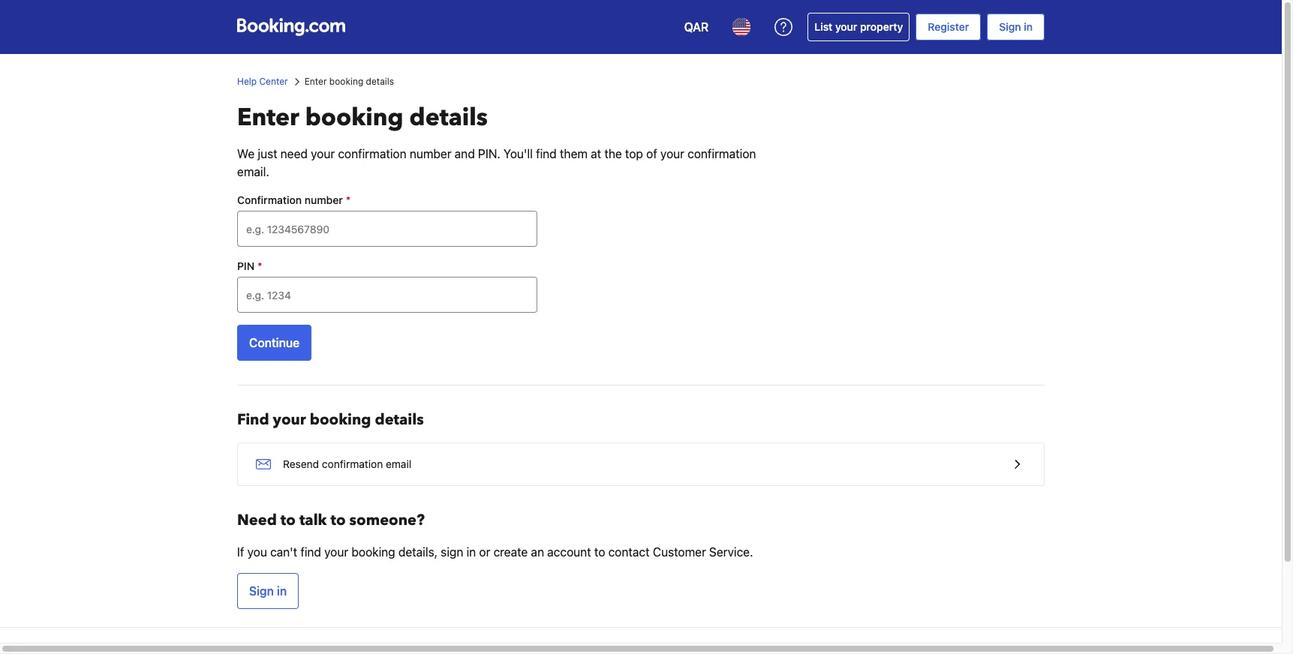 Task type: vqa. For each thing, say whether or not it's contained in the screenshot.
'can't'
yes



Task type: locate. For each thing, give the bounding box(es) containing it.
qar
[[684, 20, 709, 34]]

find right can't in the bottom left of the page
[[301, 546, 321, 559]]

1 horizontal spatial *
[[346, 194, 351, 206]]

sign in right register
[[1000, 20, 1033, 33]]

0 vertical spatial in
[[1024, 20, 1033, 33]]

1 horizontal spatial find
[[536, 147, 557, 161]]

service.
[[710, 546, 754, 559]]

2 vertical spatial in
[[277, 585, 287, 598]]

0 horizontal spatial sign in
[[249, 585, 287, 598]]

0 vertical spatial sign in
[[1000, 20, 1033, 33]]

0 vertical spatial number
[[410, 147, 452, 161]]

account
[[548, 546, 592, 559]]

sign in link right register link
[[988, 14, 1045, 41]]

booking.com online hotel reservations image
[[237, 18, 345, 36]]

find
[[536, 147, 557, 161], [301, 546, 321, 559]]

2 vertical spatial details
[[375, 410, 424, 430]]

1 horizontal spatial number
[[410, 147, 452, 161]]

1 horizontal spatial sign in link
[[988, 14, 1045, 41]]

0 vertical spatial find
[[536, 147, 557, 161]]

email.
[[237, 165, 269, 179]]

1 horizontal spatial to
[[331, 511, 346, 531]]

number left and
[[410, 147, 452, 161]]

property
[[861, 20, 904, 33]]

sign down you
[[249, 585, 274, 598]]

1 vertical spatial *
[[258, 260, 263, 273]]

number right confirmation
[[305, 194, 343, 206]]

* up e.g. 1234567890 field
[[346, 194, 351, 206]]

enter
[[305, 76, 327, 87], [237, 101, 299, 134]]

email
[[386, 458, 412, 471]]

register link
[[916, 14, 982, 41]]

2 horizontal spatial in
[[1024, 20, 1033, 33]]

* right pin
[[258, 260, 263, 273]]

booking
[[330, 76, 364, 87], [305, 101, 404, 134], [310, 410, 371, 430], [352, 546, 395, 559]]

sign
[[441, 546, 464, 559]]

your right the of
[[661, 147, 685, 161]]

details
[[366, 76, 394, 87], [410, 101, 488, 134], [375, 410, 424, 430]]

sign in for the leftmost sign in link
[[249, 585, 287, 598]]

find inside we just need your confirmation number and pin. you'll find them at the top of your confirmation email.
[[536, 147, 557, 161]]

1 vertical spatial sign in link
[[237, 574, 299, 610]]

confirmation inside resend confirmation email button
[[322, 458, 383, 471]]

sign in link down you
[[237, 574, 299, 610]]

sign
[[1000, 20, 1022, 33], [249, 585, 274, 598]]

register
[[928, 20, 970, 33]]

sign in link
[[988, 14, 1045, 41], [237, 574, 299, 610]]

them
[[560, 147, 588, 161]]

0 vertical spatial sign in link
[[988, 14, 1045, 41]]

0 horizontal spatial number
[[305, 194, 343, 206]]

the
[[605, 147, 622, 161]]

pin.
[[478, 147, 501, 161]]

1 vertical spatial enter
[[237, 101, 299, 134]]

booking up need
[[305, 101, 404, 134]]

need to talk to someone?
[[237, 511, 425, 531]]

in
[[1024, 20, 1033, 33], [467, 546, 476, 559], [277, 585, 287, 598]]

top
[[625, 147, 644, 161]]

find left them
[[536, 147, 557, 161]]

help center
[[237, 76, 288, 87]]

sign right register
[[1000, 20, 1022, 33]]

booking up resend confirmation email
[[310, 410, 371, 430]]

e.g. 1234567890 field
[[237, 211, 538, 247]]

or
[[479, 546, 491, 559]]

you'll
[[504, 147, 533, 161]]

number
[[410, 147, 452, 161], [305, 194, 343, 206]]

pin *
[[237, 260, 263, 273]]

pin
[[237, 260, 255, 273]]

find your booking details
[[237, 410, 424, 430]]

you
[[248, 546, 267, 559]]

an
[[531, 546, 544, 559]]

1 vertical spatial find
[[301, 546, 321, 559]]

1 horizontal spatial in
[[467, 546, 476, 559]]

1 vertical spatial sign in
[[249, 585, 287, 598]]

enter right center
[[305, 76, 327, 87]]

to left contact
[[595, 546, 606, 559]]

2 horizontal spatial to
[[595, 546, 606, 559]]

list your property link
[[808, 13, 910, 41]]

sign in down you
[[249, 585, 287, 598]]

1 vertical spatial in
[[467, 546, 476, 559]]

at
[[591, 147, 602, 161]]

just
[[258, 147, 277, 161]]

booking right center
[[330, 76, 364, 87]]

your right need
[[311, 147, 335, 161]]

0 vertical spatial sign
[[1000, 20, 1022, 33]]

your
[[836, 20, 858, 33], [311, 147, 335, 161], [661, 147, 685, 161], [273, 410, 306, 430], [325, 546, 349, 559]]

1 horizontal spatial sign in
[[1000, 20, 1033, 33]]

your right find
[[273, 410, 306, 430]]

we
[[237, 147, 255, 161]]

contact
[[609, 546, 650, 559]]

talk
[[300, 511, 327, 531]]

0 vertical spatial enter booking details
[[305, 76, 394, 87]]

0 horizontal spatial in
[[277, 585, 287, 598]]

to left talk
[[281, 511, 296, 531]]

*
[[346, 194, 351, 206], [258, 260, 263, 273]]

to
[[281, 511, 296, 531], [331, 511, 346, 531], [595, 546, 606, 559]]

can't
[[270, 546, 297, 559]]

0 horizontal spatial find
[[301, 546, 321, 559]]

to right talk
[[331, 511, 346, 531]]

sign in
[[1000, 20, 1033, 33], [249, 585, 287, 598]]

confirmation
[[338, 147, 407, 161], [688, 147, 756, 161], [322, 458, 383, 471]]

enter up just
[[237, 101, 299, 134]]

0 vertical spatial *
[[346, 194, 351, 206]]

of
[[647, 147, 658, 161]]

1 vertical spatial sign
[[249, 585, 274, 598]]

1 horizontal spatial enter
[[305, 76, 327, 87]]

help center button
[[237, 75, 288, 89]]

find
[[237, 410, 269, 430]]

enter booking details
[[305, 76, 394, 87], [237, 101, 488, 134]]



Task type: describe. For each thing, give the bounding box(es) containing it.
booking down someone?
[[352, 546, 395, 559]]

list your property
[[815, 20, 904, 33]]

1 vertical spatial enter booking details
[[237, 101, 488, 134]]

your right "list"
[[836, 20, 858, 33]]

confirmation number *
[[237, 194, 351, 206]]

continue button
[[237, 325, 312, 361]]

need
[[237, 511, 277, 531]]

0 vertical spatial details
[[366, 76, 394, 87]]

e.g. 1234 field
[[237, 277, 538, 313]]

if you can't find your booking details, sign in or create an account to contact customer service.
[[237, 546, 754, 559]]

0 horizontal spatial to
[[281, 511, 296, 531]]

0 horizontal spatial sign in link
[[237, 574, 299, 610]]

resend
[[283, 458, 319, 471]]

if
[[237, 546, 244, 559]]

1 vertical spatial details
[[410, 101, 488, 134]]

help
[[237, 76, 257, 87]]

continue
[[249, 336, 300, 350]]

sign in for the topmost sign in link
[[1000, 20, 1033, 33]]

someone?
[[350, 511, 425, 531]]

1 horizontal spatial sign
[[1000, 20, 1022, 33]]

create
[[494, 546, 528, 559]]

details,
[[399, 546, 438, 559]]

need
[[281, 147, 308, 161]]

0 horizontal spatial sign
[[249, 585, 274, 598]]

0 vertical spatial enter
[[305, 76, 327, 87]]

resend confirmation email button
[[238, 444, 1044, 486]]

0 horizontal spatial *
[[258, 260, 263, 273]]

qar button
[[675, 9, 718, 45]]

0 horizontal spatial enter
[[237, 101, 299, 134]]

confirmation
[[237, 194, 302, 206]]

center
[[259, 76, 288, 87]]

number inside we just need your confirmation number and pin. you'll find them at the top of your confirmation email.
[[410, 147, 452, 161]]

your down need to talk to someone?
[[325, 546, 349, 559]]

list
[[815, 20, 833, 33]]

customer
[[653, 546, 706, 559]]

resend confirmation email
[[283, 458, 412, 471]]

we just need your confirmation number and pin. you'll find them at the top of your confirmation email.
[[237, 147, 756, 179]]

1 vertical spatial number
[[305, 194, 343, 206]]

and
[[455, 147, 475, 161]]



